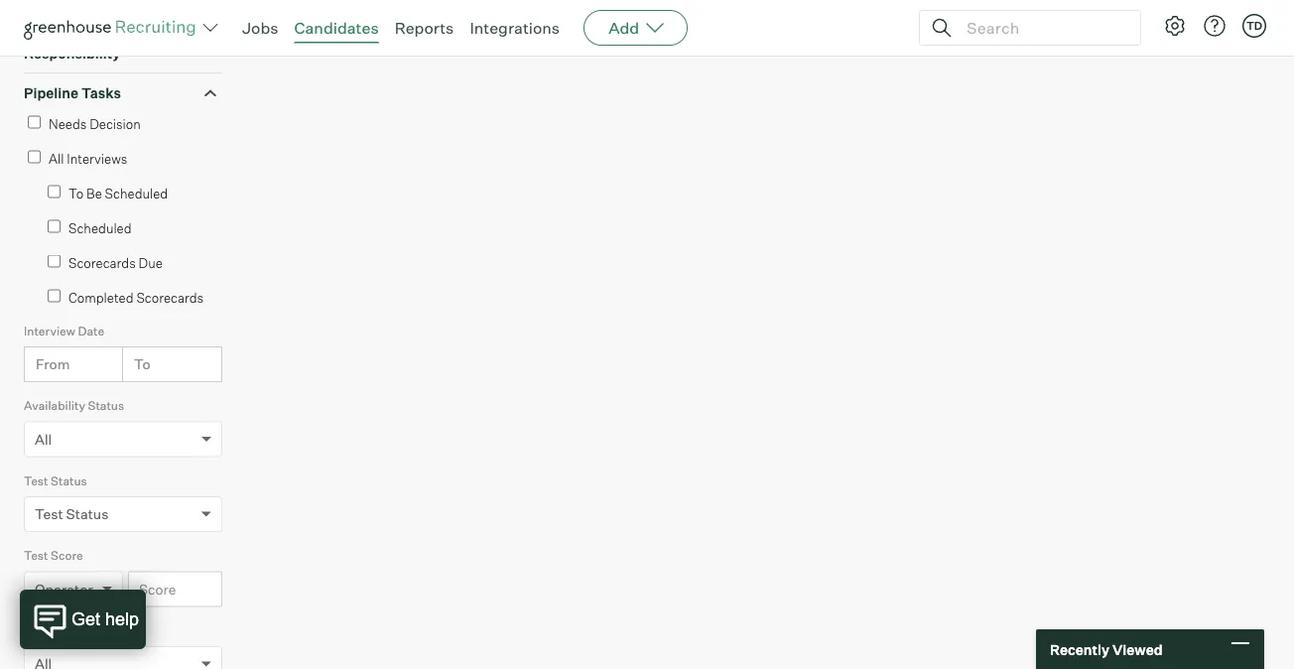 Task type: vqa. For each thing, say whether or not it's contained in the screenshot.
Scheduled checkbox
yes



Task type: locate. For each thing, give the bounding box(es) containing it.
to left be
[[69, 186, 84, 202]]

offer
[[24, 624, 51, 639]]

td button
[[1243, 14, 1267, 38]]

needs decision
[[49, 116, 141, 132]]

All Interviews checkbox
[[28, 151, 41, 164]]

completed
[[69, 290, 134, 306]]

all for all interviews
[[49, 151, 64, 167]]

test status up score
[[35, 506, 109, 524]]

status
[[88, 399, 124, 414], [51, 474, 87, 489], [66, 506, 109, 524]]

scheduled
[[105, 186, 168, 202], [69, 221, 132, 237]]

interview
[[24, 324, 75, 339]]

integrations link
[[470, 18, 560, 38]]

test status
[[24, 474, 87, 489], [35, 506, 109, 524]]

0 horizontal spatial to
[[69, 186, 84, 202]]

1 vertical spatial scorecards
[[136, 290, 204, 306]]

1 horizontal spatial scorecards
[[136, 290, 204, 306]]

interview date
[[24, 324, 104, 339]]

due
[[139, 255, 163, 271]]

To Be Scheduled checkbox
[[48, 186, 61, 199]]

test status down 'availability'
[[24, 474, 87, 489]]

availability status element
[[24, 397, 222, 472]]

1 vertical spatial all
[[35, 431, 52, 449]]

all for all
[[35, 431, 52, 449]]

1 vertical spatial test
[[35, 506, 63, 524]]

scorecards down due at the top left of the page
[[136, 290, 204, 306]]

reports link
[[395, 18, 454, 38]]

all down 'availability'
[[35, 431, 52, 449]]

scorecards up completed
[[69, 255, 136, 271]]

jobs
[[242, 18, 279, 38]]

1 vertical spatial status
[[51, 474, 87, 489]]

pipeline
[[24, 85, 79, 102]]

add
[[609, 18, 640, 38]]

test score
[[24, 549, 83, 564]]

status right 'availability'
[[88, 399, 124, 414]]

greenhouse recruiting image
[[24, 16, 203, 40]]

1 vertical spatial test status
[[35, 506, 109, 524]]

to
[[69, 186, 84, 202], [134, 356, 150, 374]]

scheduled right be
[[105, 186, 168, 202]]

scorecards
[[69, 255, 136, 271], [136, 290, 204, 306]]

candidates
[[294, 18, 379, 38]]

1 vertical spatial to
[[134, 356, 150, 374]]

td button
[[1239, 10, 1271, 42]]

0 vertical spatial all
[[49, 151, 64, 167]]

offer element
[[24, 622, 222, 669]]

1 horizontal spatial to
[[134, 356, 150, 374]]

all right the all interviews checkbox
[[49, 151, 64, 167]]

0 vertical spatial to
[[69, 186, 84, 202]]

to down completed scorecards
[[134, 356, 150, 374]]

status for test status
[[51, 474, 87, 489]]

all inside availability status element
[[35, 431, 52, 449]]

0 vertical spatial status
[[88, 399, 124, 414]]

status down availability status element
[[51, 474, 87, 489]]

from
[[36, 356, 70, 374]]

2 vertical spatial test
[[24, 549, 48, 564]]

0 vertical spatial scorecards
[[69, 255, 136, 271]]

tasks
[[81, 85, 121, 102]]

jobs link
[[242, 18, 279, 38]]

0 vertical spatial scheduled
[[105, 186, 168, 202]]

test
[[24, 474, 48, 489], [35, 506, 63, 524], [24, 549, 48, 564]]

interviews
[[67, 151, 127, 167]]

all interviews
[[49, 151, 127, 167]]

responsibility
[[24, 45, 120, 62]]

0 vertical spatial test
[[24, 474, 48, 489]]

all
[[49, 151, 64, 167], [35, 431, 52, 449]]

recently
[[1051, 641, 1110, 658]]

source
[[24, 5, 72, 22]]

add button
[[584, 10, 688, 46]]

scheduled down be
[[69, 221, 132, 237]]

scorecards due
[[69, 255, 163, 271]]

to be scheduled
[[69, 186, 168, 202]]

status up score
[[66, 506, 109, 524]]

availability status
[[24, 399, 124, 414]]

candidates link
[[294, 18, 379, 38]]

Scorecards Due checkbox
[[48, 255, 61, 268]]



Task type: describe. For each thing, give the bounding box(es) containing it.
configure image
[[1164, 14, 1188, 38]]

Score number field
[[128, 572, 222, 608]]

Search text field
[[962, 13, 1123, 42]]

needs
[[49, 116, 87, 132]]

viewed
[[1113, 641, 1163, 658]]

date
[[78, 324, 104, 339]]

to for to be scheduled
[[69, 186, 84, 202]]

recently viewed
[[1051, 641, 1163, 658]]

reports
[[395, 18, 454, 38]]

1 vertical spatial scheduled
[[69, 221, 132, 237]]

test for operator
[[24, 549, 48, 564]]

be
[[86, 186, 102, 202]]

test status element
[[24, 472, 222, 547]]

integrations
[[470, 18, 560, 38]]

Scheduled checkbox
[[48, 221, 61, 234]]

status for all
[[88, 399, 124, 414]]

0 vertical spatial test status
[[24, 474, 87, 489]]

completed scorecards
[[69, 290, 204, 306]]

operator
[[35, 581, 93, 599]]

0 horizontal spatial scorecards
[[69, 255, 136, 271]]

decision
[[90, 116, 141, 132]]

pipeline tasks
[[24, 85, 121, 102]]

2 vertical spatial status
[[66, 506, 109, 524]]

to for to
[[134, 356, 150, 374]]

score
[[51, 549, 83, 564]]

Needs Decision checkbox
[[28, 116, 41, 129]]

availability
[[24, 399, 85, 414]]

Completed Scorecards checkbox
[[48, 290, 61, 303]]

test for test status
[[24, 474, 48, 489]]

td
[[1247, 19, 1263, 32]]



